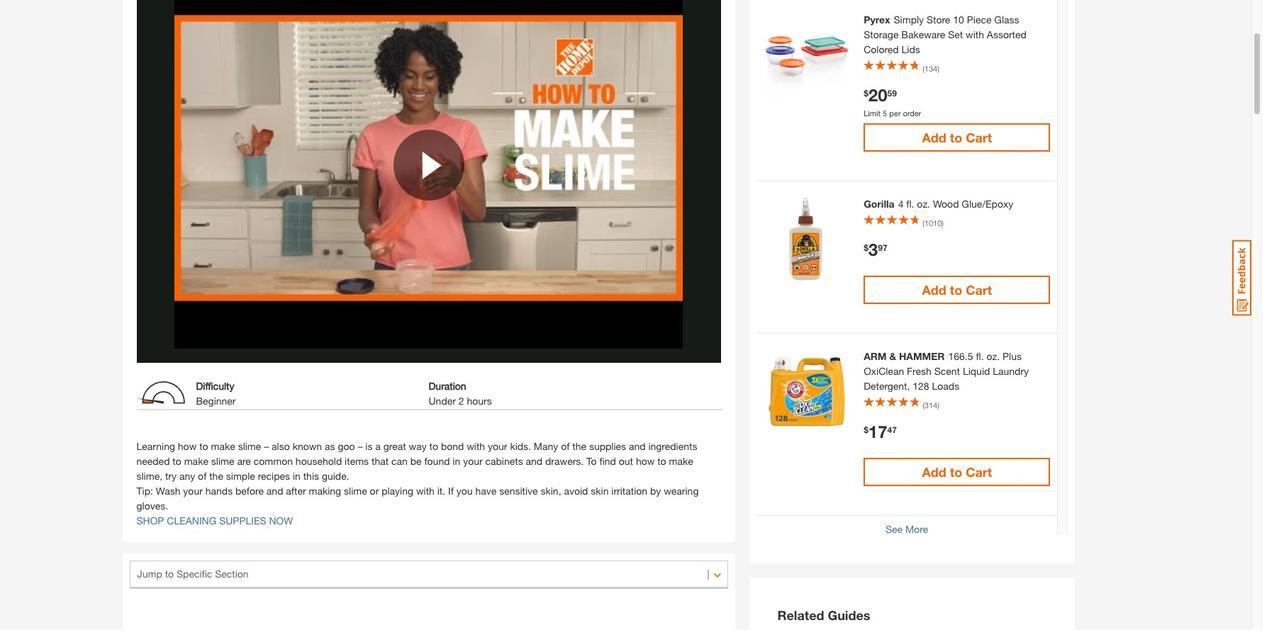 Task type: vqa. For each thing, say whether or not it's contained in the screenshot.
the top Cart
yes



Task type: describe. For each thing, give the bounding box(es) containing it.
add to cart button for 3
[[864, 276, 1051, 304]]

see
[[886, 523, 903, 535]]

add to cart button for limit
[[864, 123, 1051, 151]]

add for limit
[[922, 129, 947, 145]]

1 horizontal spatial of
[[561, 440, 570, 453]]

wearing
[[664, 485, 699, 497]]

related
[[778, 607, 824, 623]]

glue/epoxy
[[962, 198, 1014, 210]]

section
[[215, 568, 249, 580]]

with inside simply store 10 piece glass storage bakeware set with assorted colored lids
[[966, 28, 984, 40]]

related guides
[[778, 607, 871, 623]]

sensitive
[[499, 485, 538, 497]]

skin
[[591, 485, 609, 497]]

glass
[[995, 13, 1020, 26]]

add for 17
[[922, 464, 947, 480]]

store
[[927, 13, 951, 26]]

guide.
[[322, 470, 349, 482]]

20
[[869, 85, 888, 105]]

cleaning
[[167, 515, 217, 527]]

128
[[913, 380, 930, 392]]

lids
[[902, 43, 920, 55]]

jump to specific section button
[[129, 561, 728, 589]]

2 – from the left
[[358, 440, 363, 453]]

irritation
[[612, 485, 648, 497]]

) for limit
[[938, 64, 940, 73]]

add for 3
[[922, 282, 947, 298]]

piece
[[967, 13, 992, 26]]

cart for 17
[[966, 464, 992, 480]]

a
[[375, 440, 381, 453]]

0 vertical spatial in
[[453, 455, 460, 467]]

5
[[883, 109, 887, 118]]

jump to specific section
[[137, 568, 249, 580]]

is
[[365, 440, 373, 453]]

can
[[391, 455, 408, 467]]

2 horizontal spatial make
[[669, 455, 694, 467]]

) for 17
[[938, 400, 940, 410]]

$ 3 97
[[864, 239, 888, 259]]

&
[[890, 350, 897, 362]]

0 horizontal spatial fl.
[[907, 198, 915, 210]]

pyrex
[[864, 13, 890, 26]]

difficulty
[[196, 380, 234, 392]]

supplies
[[589, 440, 626, 453]]

add to cart for limit
[[922, 129, 992, 145]]

166.5 fl. oz. plus oxiclean fresh scent liquid laundry detergent, 128 loads image
[[764, 349, 850, 435]]

ingredients
[[649, 440, 697, 453]]

4 fl. oz. wood glue/epoxy image
[[764, 196, 850, 282]]

0 horizontal spatial of
[[198, 470, 207, 482]]

1 vertical spatial with
[[467, 440, 485, 453]]

( 1010 )
[[923, 218, 944, 227]]

liquid
[[963, 365, 990, 377]]

97
[[878, 242, 888, 253]]

gorilla 4 fl. oz. wood glue/epoxy
[[864, 198, 1014, 210]]

0 horizontal spatial the
[[209, 470, 223, 482]]

gloves.
[[137, 500, 168, 512]]

have
[[475, 485, 497, 497]]

1 horizontal spatial your
[[463, 455, 483, 467]]

cart for 3
[[966, 282, 992, 298]]

order
[[903, 109, 922, 118]]

after
[[286, 485, 306, 497]]

gorilla
[[864, 198, 895, 210]]

scent
[[935, 365, 960, 377]]

it.
[[437, 485, 446, 497]]

( for 3
[[923, 218, 925, 227]]

0 vertical spatial how
[[178, 440, 197, 453]]

0 horizontal spatial make
[[184, 455, 208, 467]]

kids.
[[510, 440, 531, 453]]

cart for limit
[[966, 129, 992, 145]]

( for 17
[[923, 400, 925, 410]]

2 horizontal spatial and
[[629, 440, 646, 453]]

shop cleaning supplies now link
[[137, 515, 293, 527]]

under
[[429, 395, 456, 407]]

) for 3
[[942, 218, 944, 227]]

$ for 3
[[864, 242, 869, 253]]

hands
[[205, 485, 233, 497]]

arm & hammer
[[864, 350, 945, 362]]

household
[[296, 455, 342, 467]]

any
[[179, 470, 195, 482]]

limit
[[864, 109, 881, 118]]

more
[[906, 523, 928, 535]]

see more
[[886, 523, 928, 535]]

4
[[898, 198, 904, 210]]

you
[[457, 485, 473, 497]]

shop
[[137, 515, 164, 527]]

166.5
[[949, 350, 973, 362]]

oxiclean
[[864, 365, 904, 377]]

skin,
[[541, 485, 561, 497]]

by
[[650, 485, 661, 497]]

colored
[[864, 43, 899, 55]]

1 – from the left
[[264, 440, 269, 453]]

making
[[309, 485, 341, 497]]

playing
[[382, 485, 414, 497]]

supplies
[[219, 515, 266, 527]]

drawers.
[[545, 455, 584, 467]]

add to cart for 3
[[922, 282, 992, 298]]

( 134 )
[[923, 64, 940, 73]]

2
[[459, 395, 464, 407]]



Task type: locate. For each thing, give the bounding box(es) containing it.
add to cart button
[[864, 123, 1051, 151], [864, 276, 1051, 304], [864, 458, 1051, 486]]

learning how to make slime – also known as goo – is a great way to bond with your kids. many of the supplies and ingredients needed to make slime are common household items that can be found in your cabinets and drawers. to find out how to make slime, try any of the simple recipes in this guide. tip: wash your hands before and after making slime or playing with it. if you have sensitive skin, avoid skin irritation by wearing gloves. shop cleaning supplies now
[[137, 440, 699, 527]]

and down "recipes"
[[267, 485, 283, 497]]

2 add to cart from the top
[[922, 282, 992, 298]]

simply
[[894, 13, 924, 26]]

hours
[[467, 395, 492, 407]]

2 ( from the top
[[923, 218, 925, 227]]

to inside button
[[165, 568, 174, 580]]

simply store 10 piece glass storage bakeware set with assorted colored lids image
[[764, 12, 850, 98]]

0 vertical spatial $
[[864, 88, 869, 98]]

be
[[410, 455, 422, 467]]

of up 'drawers.'
[[561, 440, 570, 453]]

add to cart button up 166.5 at the right of page
[[864, 276, 1051, 304]]

detergent,
[[864, 380, 910, 392]]

try
[[165, 470, 177, 482]]

0 vertical spatial cart
[[966, 129, 992, 145]]

wash
[[156, 485, 180, 497]]

( down the gorilla 4 fl. oz. wood glue/epoxy
[[923, 218, 925, 227]]

before
[[235, 485, 264, 497]]

1 vertical spatial how
[[636, 455, 655, 467]]

2 add from the top
[[922, 282, 947, 298]]

$ inside $ 3 97
[[864, 242, 869, 253]]

that
[[372, 455, 389, 467]]

$ 17 47
[[864, 422, 897, 442]]

1 ( from the top
[[923, 64, 925, 73]]

0 horizontal spatial your
[[183, 485, 203, 497]]

slime up the are
[[238, 440, 261, 453]]

items
[[345, 455, 369, 467]]

1 add to cart button from the top
[[864, 123, 1051, 151]]

found
[[424, 455, 450, 467]]

specific
[[177, 568, 212, 580]]

in down bond
[[453, 455, 460, 467]]

make down ingredients at the bottom right
[[669, 455, 694, 467]]

the
[[573, 440, 587, 453], [209, 470, 223, 482]]

hammer
[[899, 350, 945, 362]]

2 vertical spatial add to cart button
[[864, 458, 1051, 486]]

duration
[[429, 380, 466, 392]]

)
[[938, 64, 940, 73], [942, 218, 944, 227], [938, 400, 940, 410]]

59
[[888, 88, 897, 98]]

1 vertical spatial oz.
[[987, 350, 1000, 362]]

bakeware
[[902, 28, 946, 40]]

3 cart from the top
[[966, 464, 992, 480]]

bond
[[441, 440, 464, 453]]

1 horizontal spatial make
[[211, 440, 235, 453]]

1 horizontal spatial in
[[453, 455, 460, 467]]

laundry
[[993, 365, 1029, 377]]

–
[[264, 440, 269, 453], [358, 440, 363, 453]]

$ left 47
[[864, 424, 869, 435]]

simple
[[226, 470, 255, 482]]

loads
[[932, 380, 960, 392]]

cabinets
[[485, 455, 523, 467]]

add to cart button down order on the top
[[864, 123, 1051, 151]]

2 horizontal spatial your
[[488, 440, 507, 453]]

how
[[178, 440, 197, 453], [636, 455, 655, 467]]

many
[[534, 440, 558, 453]]

0 vertical spatial add to cart
[[922, 129, 992, 145]]

in left this
[[293, 470, 301, 482]]

0 horizontal spatial and
[[267, 485, 283, 497]]

limit 5 per order
[[864, 109, 922, 118]]

1 add from the top
[[922, 129, 947, 145]]

how up any
[[178, 440, 197, 453]]

1 vertical spatial fl.
[[976, 350, 984, 362]]

3 add to cart button from the top
[[864, 458, 1051, 486]]

difficulty beginner
[[196, 380, 236, 407]]

your up cabinets
[[488, 440, 507, 453]]

your down bond
[[463, 455, 483, 467]]

1 $ from the top
[[864, 88, 869, 98]]

known
[[293, 440, 322, 453]]

( for limit
[[923, 64, 925, 73]]

1 add to cart from the top
[[922, 129, 992, 145]]

1 horizontal spatial the
[[573, 440, 587, 453]]

1 cart from the top
[[966, 129, 992, 145]]

1 vertical spatial add to cart
[[922, 282, 992, 298]]

0 vertical spatial of
[[561, 440, 570, 453]]

2 vertical spatial add
[[922, 464, 947, 480]]

jump
[[137, 568, 162, 580]]

how right out
[[636, 455, 655, 467]]

– left also
[[264, 440, 269, 453]]

to
[[587, 455, 597, 467]]

way
[[409, 440, 427, 453]]

plus
[[1003, 350, 1022, 362]]

add to cart
[[922, 129, 992, 145], [922, 282, 992, 298], [922, 464, 992, 480]]

guides
[[828, 607, 871, 623]]

oz. inside 166.5 fl. oz. plus oxiclean fresh scent liquid laundry detergent, 128 loads
[[987, 350, 1000, 362]]

1 vertical spatial slime
[[211, 455, 234, 467]]

fresh
[[907, 365, 932, 377]]

) down wood
[[942, 218, 944, 227]]

0 horizontal spatial oz.
[[917, 198, 931, 210]]

(
[[923, 64, 925, 73], [923, 218, 925, 227], [923, 400, 925, 410]]

and up out
[[629, 440, 646, 453]]

1 vertical spatial in
[[293, 470, 301, 482]]

( down '128'
[[923, 400, 925, 410]]

fl.
[[907, 198, 915, 210], [976, 350, 984, 362]]

add to cart button for 17
[[864, 458, 1051, 486]]

0 vertical spatial slime
[[238, 440, 261, 453]]

0 vertical spatial the
[[573, 440, 587, 453]]

17
[[869, 422, 888, 442]]

$ inside "$ 20 59"
[[864, 88, 869, 98]]

( 314 )
[[923, 400, 940, 410]]

( down bakeware
[[923, 64, 925, 73]]

0 horizontal spatial how
[[178, 440, 197, 453]]

fl. up liquid
[[976, 350, 984, 362]]

make up any
[[184, 455, 208, 467]]

make up simple
[[211, 440, 235, 453]]

your down any
[[183, 485, 203, 497]]

of
[[561, 440, 570, 453], [198, 470, 207, 482]]

1 vertical spatial cart
[[966, 282, 992, 298]]

10
[[953, 13, 964, 26]]

0 vertical spatial )
[[938, 64, 940, 73]]

0 vertical spatial oz.
[[917, 198, 931, 210]]

1 horizontal spatial –
[[358, 440, 363, 453]]

3 add to cart from the top
[[922, 464, 992, 480]]

$ for 20
[[864, 88, 869, 98]]

2 vertical spatial )
[[938, 400, 940, 410]]

3 $ from the top
[[864, 424, 869, 435]]

1 horizontal spatial and
[[526, 455, 543, 467]]

feedback link image
[[1233, 240, 1252, 316]]

2 vertical spatial and
[[267, 485, 283, 497]]

of right any
[[198, 470, 207, 482]]

0 vertical spatial (
[[923, 64, 925, 73]]

0 horizontal spatial with
[[416, 485, 435, 497]]

fl. right "4"
[[907, 198, 915, 210]]

recipes
[[258, 470, 290, 482]]

1 horizontal spatial fl.
[[976, 350, 984, 362]]

2 vertical spatial your
[[183, 485, 203, 497]]

2 vertical spatial slime
[[344, 485, 367, 497]]

great
[[384, 440, 406, 453]]

3 ( from the top
[[923, 400, 925, 410]]

1 horizontal spatial with
[[467, 440, 485, 453]]

cart
[[966, 129, 992, 145], [966, 282, 992, 298], [966, 464, 992, 480]]

slime left the are
[[211, 455, 234, 467]]

0 vertical spatial add
[[922, 129, 947, 145]]

goo
[[338, 440, 355, 453]]

47
[[888, 424, 897, 435]]

in
[[453, 455, 460, 467], [293, 470, 301, 482]]

oz. left plus
[[987, 350, 1000, 362]]

2 vertical spatial (
[[923, 400, 925, 410]]

0 vertical spatial add to cart button
[[864, 123, 1051, 151]]

storage
[[864, 28, 899, 40]]

set
[[948, 28, 963, 40]]

2 cart from the top
[[966, 282, 992, 298]]

$ inside $ 17 47
[[864, 424, 869, 435]]

slime
[[238, 440, 261, 453], [211, 455, 234, 467], [344, 485, 367, 497]]

add to cart up wood
[[922, 129, 992, 145]]

$ left 97
[[864, 242, 869, 253]]

166.5 fl. oz. plus oxiclean fresh scent liquid laundry detergent, 128 loads
[[864, 350, 1029, 392]]

beginner
[[196, 395, 236, 407]]

wood
[[933, 198, 959, 210]]

or
[[370, 485, 379, 497]]

1010
[[925, 218, 942, 227]]

0 vertical spatial your
[[488, 440, 507, 453]]

tip:
[[137, 485, 153, 497]]

add to cart button up the more
[[864, 458, 1051, 486]]

2 vertical spatial with
[[416, 485, 435, 497]]

with right bond
[[467, 440, 485, 453]]

to
[[950, 129, 963, 145], [950, 282, 963, 298], [199, 440, 208, 453], [429, 440, 438, 453], [173, 455, 181, 467], [658, 455, 666, 467], [950, 464, 963, 480], [165, 568, 174, 580]]

2 horizontal spatial slime
[[344, 485, 367, 497]]

) down simply store 10 piece glass storage bakeware set with assorted colored lids
[[938, 64, 940, 73]]

2 vertical spatial cart
[[966, 464, 992, 480]]

1 vertical spatial )
[[942, 218, 944, 227]]

2 vertical spatial $
[[864, 424, 869, 435]]

add to cart up 166.5 at the right of page
[[922, 282, 992, 298]]

$ for 17
[[864, 424, 869, 435]]

0 horizontal spatial in
[[293, 470, 301, 482]]

and
[[629, 440, 646, 453], [526, 455, 543, 467], [267, 485, 283, 497]]

duration under 2 hours
[[429, 380, 492, 407]]

$
[[864, 88, 869, 98], [864, 242, 869, 253], [864, 424, 869, 435]]

1 vertical spatial of
[[198, 470, 207, 482]]

2 $ from the top
[[864, 242, 869, 253]]

0 vertical spatial and
[[629, 440, 646, 453]]

1 vertical spatial add
[[922, 282, 947, 298]]

1 vertical spatial (
[[923, 218, 925, 227]]

thumbnail image
[[137, 0, 721, 349]]

1 vertical spatial your
[[463, 455, 483, 467]]

1 vertical spatial $
[[864, 242, 869, 253]]

) down loads
[[938, 400, 940, 410]]

also
[[272, 440, 290, 453]]

1 horizontal spatial how
[[636, 455, 655, 467]]

needed
[[137, 455, 170, 467]]

the up hands
[[209, 470, 223, 482]]

$ up limit
[[864, 88, 869, 98]]

with down 'piece'
[[966, 28, 984, 40]]

avoid
[[564, 485, 588, 497]]

0 vertical spatial with
[[966, 28, 984, 40]]

learning
[[137, 440, 175, 453]]

1 horizontal spatial slime
[[238, 440, 261, 453]]

– left is
[[358, 440, 363, 453]]

1 vertical spatial add to cart button
[[864, 276, 1051, 304]]

fl. inside 166.5 fl. oz. plus oxiclean fresh scent liquid laundry detergent, 128 loads
[[976, 350, 984, 362]]

slime left or
[[344, 485, 367, 497]]

0 vertical spatial fl.
[[907, 198, 915, 210]]

0 horizontal spatial slime
[[211, 455, 234, 467]]

oz. up "( 1010 )"
[[917, 198, 931, 210]]

are
[[237, 455, 251, 467]]

2 horizontal spatial with
[[966, 28, 984, 40]]

the up 'drawers.'
[[573, 440, 587, 453]]

see more button
[[886, 517, 928, 535]]

find
[[600, 455, 616, 467]]

common
[[254, 455, 293, 467]]

arm
[[864, 350, 887, 362]]

simply store 10 piece glass storage bakeware set with assorted colored lids
[[864, 13, 1027, 55]]

add to cart for 17
[[922, 464, 992, 480]]

1 vertical spatial and
[[526, 455, 543, 467]]

and down many
[[526, 455, 543, 467]]

0 horizontal spatial –
[[264, 440, 269, 453]]

add to cart up the more
[[922, 464, 992, 480]]

1 horizontal spatial oz.
[[987, 350, 1000, 362]]

2 vertical spatial add to cart
[[922, 464, 992, 480]]

1 vertical spatial the
[[209, 470, 223, 482]]

with left it.
[[416, 485, 435, 497]]

as
[[325, 440, 335, 453]]

3 add from the top
[[922, 464, 947, 480]]

2 add to cart button from the top
[[864, 276, 1051, 304]]



